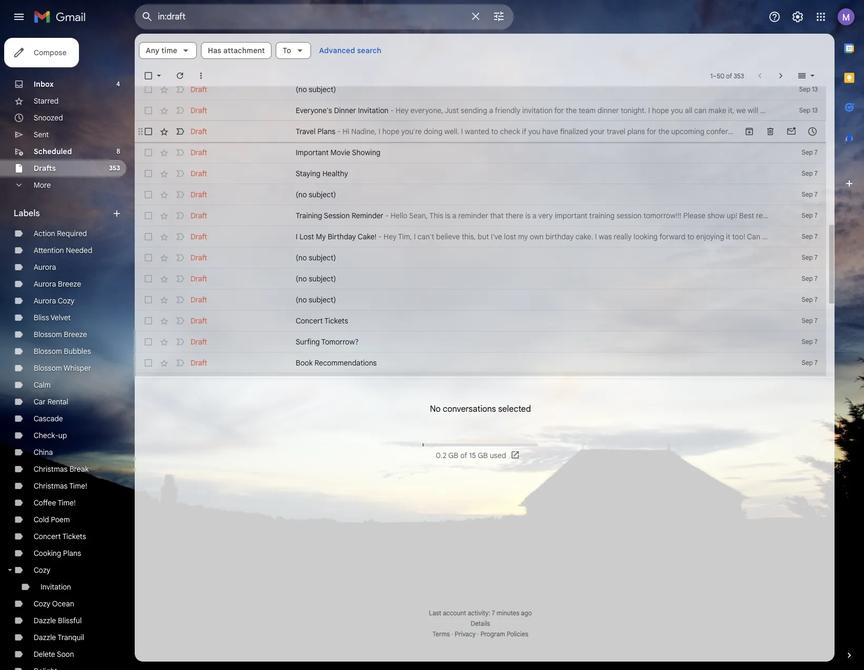 Task type: vqa. For each thing, say whether or not it's contained in the screenshot.
Please
yes



Task type: describe. For each thing, give the bounding box(es) containing it.
concert inside "no conversations selected" main content
[[296, 316, 323, 326]]

13 for (no subject)
[[812, 85, 818, 93]]

0 horizontal spatial for
[[555, 106, 564, 115]]

not important switch for eighth row from the bottom
[[175, 232, 185, 242]]

older image
[[776, 71, 787, 81]]

you're
[[401, 127, 422, 136]]

- left hi
[[337, 127, 341, 136]]

5 row from the top
[[135, 163, 827, 184]]

action required
[[34, 229, 87, 238]]

6 row from the top
[[135, 184, 827, 205]]

cooking plans link
[[34, 549, 81, 559]]

15 row from the top
[[135, 374, 827, 395]]

main menu image
[[13, 11, 25, 23]]

china link
[[34, 448, 53, 457]]

sep for book recommendations link
[[802, 359, 813, 367]]

forward
[[660, 232, 686, 242]]

book recommendations
[[296, 359, 377, 368]]

christmas time! link
[[34, 482, 87, 491]]

1 if from the left
[[522, 127, 527, 136]]

i lost my birthday cake! - hey tim, i can't believe this, but i've lost my own birthday cake. i was really looking forward to enjoying it too! can you help me find it by any chan
[[296, 232, 864, 242]]

0 vertical spatial to
[[491, 127, 498, 136]]

plans for travel
[[318, 127, 336, 136]]

check-up link
[[34, 431, 67, 441]]

my
[[316, 232, 326, 242]]

353 inside "no conversations selected" main content
[[734, 72, 744, 80]]

velvet
[[51, 313, 71, 323]]

cascade
[[34, 414, 63, 424]]

lost
[[300, 232, 314, 242]]

concert tickets inside row
[[296, 316, 348, 326]]

aurora for aurora link
[[34, 263, 56, 272]]

2 (no subject) link from the top
[[296, 190, 769, 200]]

i right tim,
[[414, 232, 416, 242]]

of for 1 50 of 353
[[726, 72, 732, 80]]

sep 7 for 3rd (no subject) "link" from the bottom of the "no conversations selected" main content
[[802, 254, 818, 262]]

rental
[[47, 397, 68, 407]]

dazzle blissful
[[34, 616, 82, 626]]

bubbles
[[64, 347, 91, 356]]

sep 13 for (no subject)
[[800, 85, 818, 93]]

that
[[490, 211, 504, 221]]

not important switch for 4th row from the bottom
[[175, 316, 185, 326]]

not important switch for second row from the bottom of the "no conversations selected" main content
[[175, 358, 185, 369]]

birthday
[[546, 232, 574, 242]]

well.
[[445, 127, 459, 136]]

cascade link
[[34, 414, 63, 424]]

1 vertical spatial for
[[647, 127, 657, 136]]

needed
[[66, 246, 92, 255]]

any time
[[146, 46, 177, 55]]

2 · from the left
[[478, 631, 479, 639]]

please
[[684, 211, 706, 221]]

important movie showing link
[[296, 147, 769, 158]]

draft for 3rd row
[[191, 127, 207, 136]]

plans for cooking
[[63, 549, 81, 559]]

dinner
[[334, 106, 356, 115]]

everyone's dinner invitation - hey everyone, just sending a friendly invitation for the team dinner tonight. i hope you all can make it, we will be having lots of good food! be
[[296, 106, 864, 115]]

coffee time! link
[[34, 499, 76, 508]]

i right "tonight." at the top
[[648, 106, 650, 115]]

0 vertical spatial me
[[761, 127, 771, 136]]

0 horizontal spatial the
[[566, 106, 577, 115]]

reminder
[[458, 211, 488, 221]]

blissful
[[58, 616, 82, 626]]

not important switch for ninth row from the top
[[175, 253, 185, 263]]

ago
[[521, 610, 532, 618]]

1 gb from the left
[[448, 451, 459, 460]]

1 row from the top
[[135, 79, 827, 100]]

staying healthy
[[296, 169, 348, 178]]

action
[[34, 229, 55, 238]]

but
[[478, 232, 489, 242]]

1 vertical spatial to
[[688, 232, 695, 242]]

i right nadine,
[[379, 127, 381, 136]]

cold
[[34, 515, 49, 525]]

blossom for blossom bubbles
[[34, 347, 62, 356]]

surfing
[[296, 337, 320, 347]]

minutes
[[497, 610, 520, 618]]

draft for tenth row from the top of the "no conversations selected" main content
[[191, 274, 207, 284]]

more
[[34, 181, 51, 190]]

invitation inside row
[[358, 106, 389, 115]]

reminder
[[352, 211, 384, 221]]

14 row from the top
[[135, 353, 827, 374]]

i right well.
[[461, 127, 463, 136]]

finalized
[[560, 127, 588, 136]]

5 sep 7 from the top
[[802, 233, 818, 241]]

sep 7 for 2nd (no subject) "link" from the bottom of the "no conversations selected" main content
[[802, 275, 818, 283]]

show
[[708, 211, 725, 221]]

help
[[776, 232, 791, 242]]

sep 7 for important movie showing link
[[802, 148, 818, 156]]

inbox link
[[34, 79, 54, 89]]

sep for staying healthy link
[[802, 170, 813, 177]]

i left lost
[[296, 232, 298, 242]]

9 sep 7 from the top
[[802, 317, 818, 325]]

privacy link
[[455, 631, 476, 639]]

(no subject) for second (no subject) "link"
[[296, 190, 336, 200]]

more image
[[196, 71, 206, 81]]

book
[[296, 359, 313, 368]]

best
[[739, 211, 755, 221]]

- left 'hello' on the top left of the page
[[385, 211, 389, 221]]

starred
[[34, 96, 59, 106]]

- left everyone,
[[391, 106, 394, 115]]

car rental
[[34, 397, 68, 407]]

1 is from the left
[[445, 211, 451, 221]]

no conversations selected
[[430, 404, 531, 415]]

toggle split pane mode image
[[797, 71, 808, 81]]

sent link
[[34, 130, 49, 140]]

details
[[471, 620, 490, 628]]

subject) for second (no subject) "link"
[[309, 190, 336, 200]]

blossom for blossom whisper
[[34, 364, 62, 373]]

draft for 11th row from the top of the "no conversations selected" main content
[[191, 295, 207, 305]]

11 row from the top
[[135, 290, 827, 311]]

has
[[208, 46, 221, 55]]

nadine,
[[351, 127, 377, 136]]

any
[[146, 46, 160, 55]]

dazzle for dazzle blissful
[[34, 616, 56, 626]]

1 it from the left
[[726, 232, 731, 242]]

last account activity: 7 minutes ago details terms · privacy · program policies
[[429, 610, 532, 639]]

1 vertical spatial any
[[836, 232, 848, 242]]

cozy ocean
[[34, 600, 74, 609]]

draft for 9th row from the bottom
[[191, 211, 207, 221]]

invitation link
[[41, 583, 71, 592]]

scheduled
[[34, 147, 72, 156]]

sep 7 for staying healthy link
[[802, 170, 818, 177]]

dazzle tranquil
[[34, 633, 84, 643]]

blossom for blossom breeze
[[34, 330, 62, 340]]

2 if from the left
[[793, 127, 797, 136]]

tim,
[[398, 232, 412, 242]]

i left was
[[595, 232, 597, 242]]

attachment
[[223, 46, 265, 55]]

believe
[[436, 232, 460, 242]]

my
[[518, 232, 528, 242]]

important movie showing
[[296, 148, 381, 157]]

1 vertical spatial me
[[793, 232, 803, 242]]

9 row from the top
[[135, 247, 827, 268]]

7 row from the top
[[135, 205, 827, 226]]

dazzle tranquil link
[[34, 633, 84, 643]]

tickets inside row
[[325, 316, 348, 326]]

important
[[555, 211, 588, 221]]

sep 7 for 5th (no subject) "link" from the top
[[802, 296, 818, 304]]

0 vertical spatial cozy
[[58, 296, 74, 306]]

cozy link
[[34, 566, 50, 575]]

drafts link
[[34, 164, 56, 173]]

(no subject) for 2nd (no subject) "link" from the bottom of the "no conversations selected" main content
[[296, 274, 336, 284]]

no conversations selected main content
[[135, 0, 864, 662]]

to
[[283, 46, 291, 55]]

(no for fifth (no subject) "link" from the bottom
[[296, 85, 307, 94]]

sep 7 for second (no subject) "link"
[[802, 191, 818, 198]]

1 horizontal spatial concert tickets link
[[296, 316, 769, 326]]

sep for 5th (no subject) "link" from the top
[[802, 296, 813, 304]]

account
[[443, 610, 466, 618]]

everyone's
[[296, 106, 332, 115]]

1 vertical spatial the
[[659, 127, 670, 136]]

activity:
[[468, 610, 490, 618]]

up!
[[727, 211, 738, 221]]

invitation
[[522, 106, 553, 115]]

your
[[590, 127, 605, 136]]

tickets inside labels navigation
[[62, 532, 86, 542]]

dinner
[[598, 106, 619, 115]]

(no for 3rd (no subject) "link" from the bottom of the "no conversations selected" main content
[[296, 253, 307, 263]]

having
[[771, 106, 793, 115]]

check-
[[34, 431, 58, 441]]

christmas break
[[34, 465, 89, 474]]

soon
[[57, 650, 74, 660]]

find
[[805, 232, 818, 242]]

calm link
[[34, 381, 51, 390]]

to button
[[276, 42, 311, 59]]

blossom whisper link
[[34, 364, 91, 373]]

draft for sixth row
[[191, 190, 207, 200]]



Task type: locate. For each thing, give the bounding box(es) containing it.
breeze for aurora breeze
[[58, 280, 81, 289]]

last
[[429, 610, 442, 618]]

2 row from the top
[[135, 100, 864, 121]]

10 sep 7 from the top
[[802, 338, 818, 346]]

cozy for cozy ocean
[[34, 600, 50, 609]]

a for friendly
[[489, 106, 493, 115]]

sep 7 for book recommendations link
[[802, 359, 818, 367]]

0 horizontal spatial tickets
[[62, 532, 86, 542]]

3 (no subject) link from the top
[[296, 253, 769, 263]]

7 not important switch from the top
[[175, 358, 185, 369]]

sep for surfing tomorrow? link
[[802, 338, 813, 346]]

christmas for christmas time!
[[34, 482, 68, 491]]

blossom up calm
[[34, 364, 62, 373]]

time! for christmas time!
[[69, 482, 87, 491]]

hope right "tonight." at the top
[[652, 106, 669, 115]]

a left friendly
[[489, 106, 493, 115]]

3 draft from the top
[[191, 127, 207, 136]]

aurora down aurora link
[[34, 280, 56, 289]]

time! down break
[[69, 482, 87, 491]]

good
[[818, 106, 835, 115]]

(no
[[296, 85, 307, 94], [296, 190, 307, 200], [296, 253, 307, 263], [296, 274, 307, 284], [296, 295, 307, 305]]

1 vertical spatial christmas
[[34, 482, 68, 491]]

cozy ocean link
[[34, 600, 74, 609]]

tickets down poem
[[62, 532, 86, 542]]

hey
[[396, 106, 409, 115], [384, 232, 397, 242]]

terms link
[[433, 631, 450, 639]]

is right there
[[525, 211, 531, 221]]

6 not important switch from the top
[[175, 337, 185, 347]]

draft for 5th row from the top of the "no conversations selected" main content
[[191, 169, 207, 178]]

1 vertical spatial time!
[[58, 499, 76, 508]]

0 vertical spatial breeze
[[58, 280, 81, 289]]

0 vertical spatial concert
[[296, 316, 323, 326]]

1 vertical spatial sep 13
[[800, 106, 818, 114]]

if right know
[[793, 127, 797, 136]]

13 for everyone's dinner invitation
[[812, 106, 818, 114]]

5 (no from the top
[[296, 295, 307, 305]]

0 vertical spatial plans
[[318, 127, 336, 136]]

of right 50
[[726, 72, 732, 80]]

just
[[445, 106, 459, 115]]

dazzle up delete
[[34, 633, 56, 643]]

of left the '15'
[[460, 451, 467, 460]]

a left very at the top right
[[533, 211, 537, 221]]

tranquil
[[58, 633, 84, 643]]

to
[[491, 127, 498, 136], [688, 232, 695, 242]]

plans
[[318, 127, 336, 136], [63, 549, 81, 559]]

support image
[[769, 11, 781, 23]]

is right this
[[445, 211, 451, 221]]

5 not important switch from the top
[[175, 316, 185, 326]]

of
[[726, 72, 732, 80], [809, 106, 816, 115], [460, 451, 467, 460]]

0 vertical spatial invitation
[[358, 106, 389, 115]]

aurora link
[[34, 263, 56, 272]]

need
[[813, 127, 830, 136]]

0 horizontal spatial gb
[[448, 451, 459, 460]]

3 blossom from the top
[[34, 364, 62, 373]]

toolbar
[[739, 126, 823, 137]]

draft for ninth row from the top
[[191, 253, 207, 263]]

(no subject) for 3rd (no subject) "link" from the bottom of the "no conversations selected" main content
[[296, 253, 336, 263]]

blossom breeze link
[[34, 330, 87, 340]]

dazzle down cozy ocean link
[[34, 616, 56, 626]]

4 subject) from the top
[[309, 274, 336, 284]]

0 vertical spatial tickets
[[325, 316, 348, 326]]

1 vertical spatial breeze
[[64, 330, 87, 340]]

any right the need at the top of the page
[[832, 127, 844, 136]]

time! up poem
[[58, 499, 76, 508]]

hey left tim,
[[384, 232, 397, 242]]

0 horizontal spatial if
[[522, 127, 527, 136]]

1 horizontal spatial concert tickets
[[296, 316, 348, 326]]

christmas for christmas break
[[34, 465, 68, 474]]

invitation up cozy ocean link
[[41, 583, 71, 592]]

snoozed
[[34, 113, 63, 123]]

make
[[709, 106, 727, 115]]

details link
[[471, 620, 490, 628]]

sean,
[[409, 211, 428, 221]]

0 vertical spatial of
[[726, 72, 732, 80]]

hope left you're
[[382, 127, 400, 136]]

has attachment button
[[201, 42, 272, 59]]

2 (no from the top
[[296, 190, 307, 200]]

0 horizontal spatial ·
[[452, 631, 453, 639]]

5 (no subject) link from the top
[[296, 295, 769, 305]]

sep for fifth (no subject) "link" from the bottom
[[800, 85, 811, 93]]

regards,
[[756, 211, 784, 221]]

gmail image
[[34, 6, 91, 27]]

0.2 gb of 15 gb used
[[436, 451, 506, 460]]

1 vertical spatial concert tickets link
[[34, 532, 86, 542]]

4 sep 7 from the top
[[802, 212, 818, 220]]

be
[[760, 106, 769, 115]]

2 sep 13 from the top
[[800, 106, 818, 114]]

used
[[490, 451, 506, 460]]

coffee
[[34, 499, 56, 508]]

me right let
[[761, 127, 771, 136]]

1 (no subject) link from the top
[[296, 84, 769, 95]]

13 right lots
[[812, 106, 818, 114]]

concert inside labels navigation
[[34, 532, 61, 542]]

1 vertical spatial invitation
[[41, 583, 71, 592]]

plans inside labels navigation
[[63, 549, 81, 559]]

2 christmas from the top
[[34, 482, 68, 491]]

aurora down attention
[[34, 263, 56, 272]]

concert tickets link up surfing tomorrow? link
[[296, 316, 769, 326]]

1 horizontal spatial hope
[[652, 106, 669, 115]]

4 draft from the top
[[191, 148, 207, 157]]

if right check
[[522, 127, 527, 136]]

breeze for blossom breeze
[[64, 330, 87, 340]]

0 vertical spatial dazzle
[[34, 616, 56, 626]]

not important switch
[[175, 232, 185, 242], [175, 253, 185, 263], [175, 274, 185, 284], [175, 295, 185, 305], [175, 316, 185, 326], [175, 337, 185, 347], [175, 358, 185, 369]]

3 aurora from the top
[[34, 296, 56, 306]]

sep for 3rd (no subject) "link" from the bottom of the "no conversations selected" main content
[[802, 254, 813, 262]]

gb right 0.2
[[448, 451, 459, 460]]

1 vertical spatial plans
[[63, 549, 81, 559]]

concert tickets link down poem
[[34, 532, 86, 542]]

aurora for aurora cozy
[[34, 296, 56, 306]]

None search field
[[135, 4, 514, 29]]

blossom down bliss velvet
[[34, 330, 62, 340]]

0 vertical spatial time!
[[69, 482, 87, 491]]

1 vertical spatial aurora
[[34, 280, 56, 289]]

friendly
[[495, 106, 521, 115]]

drafts
[[34, 164, 56, 173]]

0 vertical spatial 353
[[734, 72, 744, 80]]

sep for 2nd (no subject) "link" from the bottom of the "no conversations selected" main content
[[802, 275, 813, 283]]

1 sep 7 from the top
[[802, 148, 818, 156]]

4 not important switch from the top
[[175, 295, 185, 305]]

cozy up velvet
[[58, 296, 74, 306]]

can
[[747, 232, 761, 242]]

follow link to manage storage image
[[511, 450, 521, 461]]

toolbar inside row
[[739, 126, 823, 137]]

breeze
[[58, 280, 81, 289], [64, 330, 87, 340]]

me left find
[[793, 232, 803, 242]]

tab list
[[835, 34, 864, 633]]

2 draft from the top
[[191, 106, 207, 115]]

maria
[[786, 211, 805, 221]]

1 vertical spatial 13
[[812, 106, 818, 114]]

0 horizontal spatial it
[[726, 232, 731, 242]]

action required link
[[34, 229, 87, 238]]

5 (no subject) from the top
[[296, 295, 336, 305]]

you left all
[[671, 106, 683, 115]]

1 horizontal spatial the
[[659, 127, 670, 136]]

1 horizontal spatial is
[[525, 211, 531, 221]]

3 (no from the top
[[296, 253, 307, 263]]

movie
[[331, 148, 350, 157]]

2 aurora from the top
[[34, 280, 56, 289]]

blossom down "blossom breeze"
[[34, 347, 62, 356]]

0 horizontal spatial to
[[491, 127, 498, 136]]

privacy
[[455, 631, 476, 639]]

1 (no from the top
[[296, 85, 307, 94]]

plans inside "no conversations selected" main content
[[318, 127, 336, 136]]

be
[[856, 106, 864, 115]]

7 draft from the top
[[191, 211, 207, 221]]

3 not important switch from the top
[[175, 274, 185, 284]]

1 (no subject) from the top
[[296, 85, 336, 94]]

12 draft from the top
[[191, 316, 207, 326]]

christmas down 'china' link
[[34, 465, 68, 474]]

0 horizontal spatial me
[[761, 127, 771, 136]]

2 not important switch from the top
[[175, 253, 185, 263]]

cake.
[[576, 232, 593, 242]]

1 aurora from the top
[[34, 263, 56, 272]]

1 horizontal spatial a
[[489, 106, 493, 115]]

surfing tomorrow? link
[[296, 337, 769, 347]]

0 horizontal spatial concert
[[34, 532, 61, 542]]

0 horizontal spatial hope
[[382, 127, 400, 136]]

1 vertical spatial of
[[809, 106, 816, 115]]

4 row from the top
[[135, 142, 827, 163]]

1 blossom from the top
[[34, 330, 62, 340]]

conversations
[[443, 404, 496, 415]]

1 sep 13 from the top
[[800, 85, 818, 93]]

1 draft from the top
[[191, 85, 207, 94]]

for right plans
[[647, 127, 657, 136]]

(no for 2nd (no subject) "link" from the bottom of the "no conversations selected" main content
[[296, 274, 307, 284]]

aurora up "bliss"
[[34, 296, 56, 306]]

subject) for fifth (no subject) "link" from the bottom
[[309, 85, 336, 94]]

1 vertical spatial blossom
[[34, 347, 62, 356]]

1 horizontal spatial invitation
[[358, 106, 389, 115]]

invitation up nadine,
[[358, 106, 389, 115]]

11 draft from the top
[[191, 295, 207, 305]]

draft for second row
[[191, 106, 207, 115]]

it left too!
[[726, 232, 731, 242]]

sep 7 for surfing tomorrow? link
[[802, 338, 818, 346]]

1 vertical spatial hey
[[384, 232, 397, 242]]

- right cake!
[[379, 232, 382, 242]]

staying healthy link
[[296, 168, 769, 179]]

not important switch for 13th row from the top
[[175, 337, 185, 347]]

0 horizontal spatial concert tickets
[[34, 532, 86, 542]]

draft for 13th row from the top
[[191, 337, 207, 347]]

sending
[[461, 106, 487, 115]]

0 vertical spatial sep 13
[[800, 85, 818, 93]]

of right lots
[[809, 106, 816, 115]]

1 subject) from the top
[[309, 85, 336, 94]]

2 vertical spatial blossom
[[34, 364, 62, 373]]

subject) for 3rd (no subject) "link" from the bottom of the "no conversations selected" main content
[[309, 253, 336, 263]]

1 13 from the top
[[812, 85, 818, 93]]

4 (no subject) from the top
[[296, 274, 336, 284]]

1 horizontal spatial to
[[688, 232, 695, 242]]

to right forward at top
[[688, 232, 695, 242]]

1 horizontal spatial tickets
[[325, 316, 348, 326]]

0 vertical spatial hope
[[652, 106, 669, 115]]

353 down 8
[[109, 164, 120, 172]]

cooking
[[34, 549, 61, 559]]

blossom
[[34, 330, 62, 340], [34, 347, 62, 356], [34, 364, 62, 373]]

cozy left "ocean"
[[34, 600, 50, 609]]

10 draft from the top
[[191, 274, 207, 284]]

1 vertical spatial concert
[[34, 532, 61, 542]]

subject) for 5th (no subject) "link" from the top
[[309, 295, 336, 305]]

4 (no from the top
[[296, 274, 307, 284]]

dazzle for dazzle tranquil
[[34, 633, 56, 643]]

0 vertical spatial concert tickets link
[[296, 316, 769, 326]]

time! for coffee time!
[[58, 499, 76, 508]]

1 horizontal spatial if
[[793, 127, 797, 136]]

this,
[[462, 232, 476, 242]]

subject) for 2nd (no subject) "link" from the bottom of the "no conversations selected" main content
[[309, 274, 336, 284]]

1 horizontal spatial concert
[[296, 316, 323, 326]]

4 (no subject) link from the top
[[296, 274, 769, 284]]

invitation
[[358, 106, 389, 115], [41, 583, 71, 592]]

11 sep 7 from the top
[[802, 359, 818, 367]]

plans right cooking
[[63, 549, 81, 559]]

sep 13 down toggle split pane mode image
[[800, 85, 818, 93]]

4
[[116, 80, 120, 88]]

surfing tomorrow?
[[296, 337, 359, 347]]

1 horizontal spatial it
[[820, 232, 824, 242]]

the left team at the top right
[[566, 106, 577, 115]]

you left the need at the top of the page
[[799, 127, 811, 136]]

really
[[614, 232, 632, 242]]

of inside row
[[809, 106, 816, 115]]

0 vertical spatial concert tickets
[[296, 316, 348, 326]]

sep 13 up the need at the top of the page
[[800, 106, 818, 114]]

draft for eighth row from the bottom
[[191, 232, 207, 242]]

1 christmas from the top
[[34, 465, 68, 474]]

of for 0.2 gb of 15 gb used
[[460, 451, 467, 460]]

car
[[34, 397, 46, 407]]

bliss velvet
[[34, 313, 71, 323]]

inbox
[[34, 79, 54, 89]]

a for reminder
[[452, 211, 457, 221]]

0 vertical spatial any
[[832, 127, 844, 136]]

attention needed link
[[34, 246, 92, 255]]

refresh image
[[175, 71, 185, 81]]

0 vertical spatial hey
[[396, 106, 409, 115]]

blossom bubbles link
[[34, 347, 91, 356]]

15
[[469, 451, 476, 460]]

(no subject) for fifth (no subject) "link" from the bottom
[[296, 85, 336, 94]]

1 vertical spatial 353
[[109, 164, 120, 172]]

draft for 4th row from the bottom
[[191, 316, 207, 326]]

0 vertical spatial christmas
[[34, 465, 68, 474]]

·
[[452, 631, 453, 639], [478, 631, 479, 639]]

you left have
[[529, 127, 541, 136]]

1 vertical spatial hope
[[382, 127, 400, 136]]

2 vertical spatial cozy
[[34, 600, 50, 609]]

draft for second row from the bottom of the "no conversations selected" main content
[[191, 359, 207, 368]]

it,
[[729, 106, 735, 115]]

13 draft from the top
[[191, 337, 207, 347]]

9 draft from the top
[[191, 253, 207, 263]]

2 horizontal spatial of
[[809, 106, 816, 115]]

10 row from the top
[[135, 268, 827, 290]]

invitation inside labels navigation
[[41, 583, 71, 592]]

2 dazzle from the top
[[34, 633, 56, 643]]

attention
[[34, 246, 64, 255]]

any time button
[[139, 42, 197, 59]]

session
[[324, 211, 350, 221]]

book recommendations link
[[296, 358, 769, 369]]

2 it from the left
[[820, 232, 824, 242]]

0 horizontal spatial plans
[[63, 549, 81, 559]]

3 sep 7 from the top
[[802, 191, 818, 198]]

1 vertical spatial dazzle
[[34, 633, 56, 643]]

hey up you're
[[396, 106, 409, 115]]

christmas break link
[[34, 465, 89, 474]]

0 horizontal spatial of
[[460, 451, 467, 460]]

program
[[481, 631, 505, 639]]

clear search image
[[465, 6, 486, 27]]

program policies link
[[481, 631, 529, 639]]

hope
[[652, 106, 669, 115], [382, 127, 400, 136]]

labels heading
[[14, 208, 112, 219]]

1 horizontal spatial of
[[726, 72, 732, 80]]

353 inside labels navigation
[[109, 164, 120, 172]]

2 sep 7 from the top
[[802, 170, 818, 177]]

concert tickets down poem
[[34, 532, 86, 542]]

1
[[711, 72, 713, 80]]

advanced search options image
[[489, 6, 510, 27]]

8 row from the top
[[135, 226, 864, 247]]

7 sep 7 from the top
[[802, 275, 818, 283]]

tickets up tomorrow?
[[325, 316, 348, 326]]

search mail image
[[138, 7, 157, 26]]

breeze up bubbles in the bottom left of the page
[[64, 330, 87, 340]]

1 vertical spatial cozy
[[34, 566, 50, 575]]

1 not important switch from the top
[[175, 232, 185, 242]]

13 up good
[[812, 85, 818, 93]]

labels
[[14, 208, 40, 219]]

1 · from the left
[[452, 631, 453, 639]]

draft for 1st row
[[191, 85, 207, 94]]

doing
[[424, 127, 443, 136]]

settings image
[[792, 11, 804, 23]]

christmas up coffee time! link
[[34, 482, 68, 491]]

None checkbox
[[143, 84, 154, 95], [143, 105, 154, 116], [143, 126, 154, 137], [143, 168, 154, 179], [143, 84, 154, 95], [143, 105, 154, 116], [143, 126, 154, 137], [143, 168, 154, 179]]

sep for second (no subject) "link"
[[802, 191, 813, 198]]

a right this
[[452, 211, 457, 221]]

own
[[530, 232, 544, 242]]

6 sep 7 from the top
[[802, 254, 818, 262]]

selected
[[498, 404, 531, 415]]

concert tickets up surfing tomorrow?
[[296, 316, 348, 326]]

not important switch for 11th row from the top of the "no conversations selected" main content
[[175, 295, 185, 305]]

353 right 50
[[734, 72, 744, 80]]

3 row from the top
[[135, 121, 864, 142]]

12 row from the top
[[135, 311, 827, 332]]

2 vertical spatial of
[[460, 451, 467, 460]]

2 is from the left
[[525, 211, 531, 221]]

concert up cooking
[[34, 532, 61, 542]]

aurora for aurora breeze
[[34, 280, 56, 289]]

0 vertical spatial 13
[[812, 85, 818, 93]]

(no for 5th (no subject) "link" from the top
[[296, 295, 307, 305]]

sep 13 for everyone's dinner invitation
[[800, 106, 818, 114]]

· right 'terms'
[[452, 631, 453, 639]]

sep for important movie showing link
[[802, 148, 813, 156]]

0 horizontal spatial a
[[452, 211, 457, 221]]

concert up the surfing
[[296, 316, 323, 326]]

any right by
[[836, 232, 848, 242]]

7 inside "last account activity: 7 minutes ago details terms · privacy · program policies"
[[492, 610, 495, 618]]

too!
[[733, 232, 746, 242]]

2 13 from the top
[[812, 106, 818, 114]]

1 horizontal spatial gb
[[478, 451, 488, 460]]

to left check
[[491, 127, 498, 136]]

it left by
[[820, 232, 824, 242]]

1 horizontal spatial ·
[[478, 631, 479, 639]]

recommendations
[[315, 359, 377, 368]]

1 horizontal spatial 353
[[734, 72, 744, 80]]

for
[[555, 106, 564, 115], [647, 127, 657, 136]]

2 horizontal spatial a
[[533, 211, 537, 221]]

labels navigation
[[0, 34, 135, 671]]

i've
[[491, 232, 502, 242]]

you right can
[[763, 232, 775, 242]]

not important switch for tenth row from the top of the "no conversations selected" main content
[[175, 274, 185, 284]]

breeze up the aurora cozy 'link'
[[58, 280, 81, 289]]

1 vertical spatial concert tickets
[[34, 532, 86, 542]]

5 subject) from the top
[[309, 295, 336, 305]]

tonight.
[[621, 106, 647, 115]]

compose button
[[4, 38, 79, 67]]

6 draft from the top
[[191, 190, 207, 200]]

14 draft from the top
[[191, 359, 207, 368]]

the left upcoming
[[659, 127, 670, 136]]

birthday
[[328, 232, 356, 242]]

1 horizontal spatial for
[[647, 127, 657, 136]]

cozy down cooking
[[34, 566, 50, 575]]

(no for second (no subject) "link"
[[296, 190, 307, 200]]

wanted
[[465, 127, 490, 136]]

cozy for 'cozy' link
[[34, 566, 50, 575]]

0 vertical spatial the
[[566, 106, 577, 115]]

can't
[[418, 232, 434, 242]]

(no subject) for 5th (no subject) "link" from the top
[[296, 295, 336, 305]]

0 horizontal spatial invitation
[[41, 583, 71, 592]]

5 draft from the top
[[191, 169, 207, 178]]

2 vertical spatial aurora
[[34, 296, 56, 306]]

2 blossom from the top
[[34, 347, 62, 356]]

0 vertical spatial blossom
[[34, 330, 62, 340]]

1 dazzle from the top
[[34, 616, 56, 626]]

2 subject) from the top
[[309, 190, 336, 200]]

upcoming
[[672, 127, 705, 136]]

0 vertical spatial aurora
[[34, 263, 56, 272]]

2 (no subject) from the top
[[296, 190, 336, 200]]

1 horizontal spatial me
[[793, 232, 803, 242]]

gb right the '15'
[[478, 451, 488, 460]]

1 vertical spatial tickets
[[62, 532, 86, 542]]

concert tickets inside labels navigation
[[34, 532, 86, 542]]

1 horizontal spatial plans
[[318, 127, 336, 136]]

the
[[566, 106, 577, 115], [659, 127, 670, 136]]

8 sep 7 from the top
[[802, 296, 818, 304]]

training session reminder - hello sean, this is a reminder that there is a very important training session tomorrow!!! please show up! best regards, maria
[[296, 211, 805, 221]]

0 vertical spatial for
[[555, 106, 564, 115]]

0 horizontal spatial is
[[445, 211, 451, 221]]

0 horizontal spatial concert tickets link
[[34, 532, 86, 542]]

3 (no subject) from the top
[[296, 253, 336, 263]]

snoozed link
[[34, 113, 63, 123]]

None checkbox
[[143, 71, 154, 81], [143, 147, 154, 158], [143, 190, 154, 200], [143, 211, 154, 221], [143, 71, 154, 81], [143, 147, 154, 158], [143, 190, 154, 200], [143, 211, 154, 221]]

13 row from the top
[[135, 332, 827, 353]]

0 horizontal spatial 353
[[109, 164, 120, 172]]

row
[[135, 79, 827, 100], [135, 100, 864, 121], [135, 121, 864, 142], [135, 142, 827, 163], [135, 163, 827, 184], [135, 184, 827, 205], [135, 205, 827, 226], [135, 226, 864, 247], [135, 247, 827, 268], [135, 268, 827, 290], [135, 290, 827, 311], [135, 311, 827, 332], [135, 332, 827, 353], [135, 353, 827, 374], [135, 374, 827, 395]]

plans left hi
[[318, 127, 336, 136]]

hi
[[343, 127, 350, 136]]

8 draft from the top
[[191, 232, 207, 242]]

draft for 12th row from the bottom
[[191, 148, 207, 157]]

check-up
[[34, 431, 67, 441]]

Search mail text field
[[158, 12, 463, 22]]

for right invitation
[[555, 106, 564, 115]]

· down details at the right of the page
[[478, 631, 479, 639]]

2 gb from the left
[[478, 451, 488, 460]]

3 subject) from the top
[[309, 253, 336, 263]]



